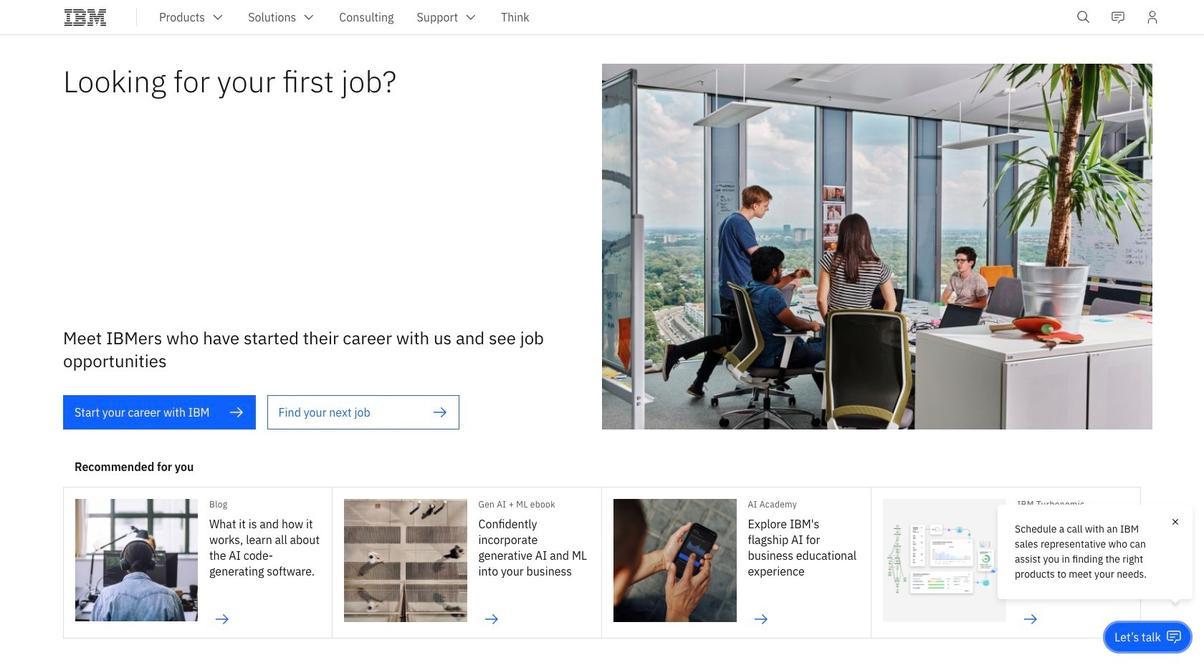 Task type: locate. For each thing, give the bounding box(es) containing it.
close image
[[1170, 517, 1181, 528]]



Task type: vqa. For each thing, say whether or not it's contained in the screenshot.
your privacy choices element
no



Task type: describe. For each thing, give the bounding box(es) containing it.
let's talk element
[[1115, 630, 1161, 646]]



